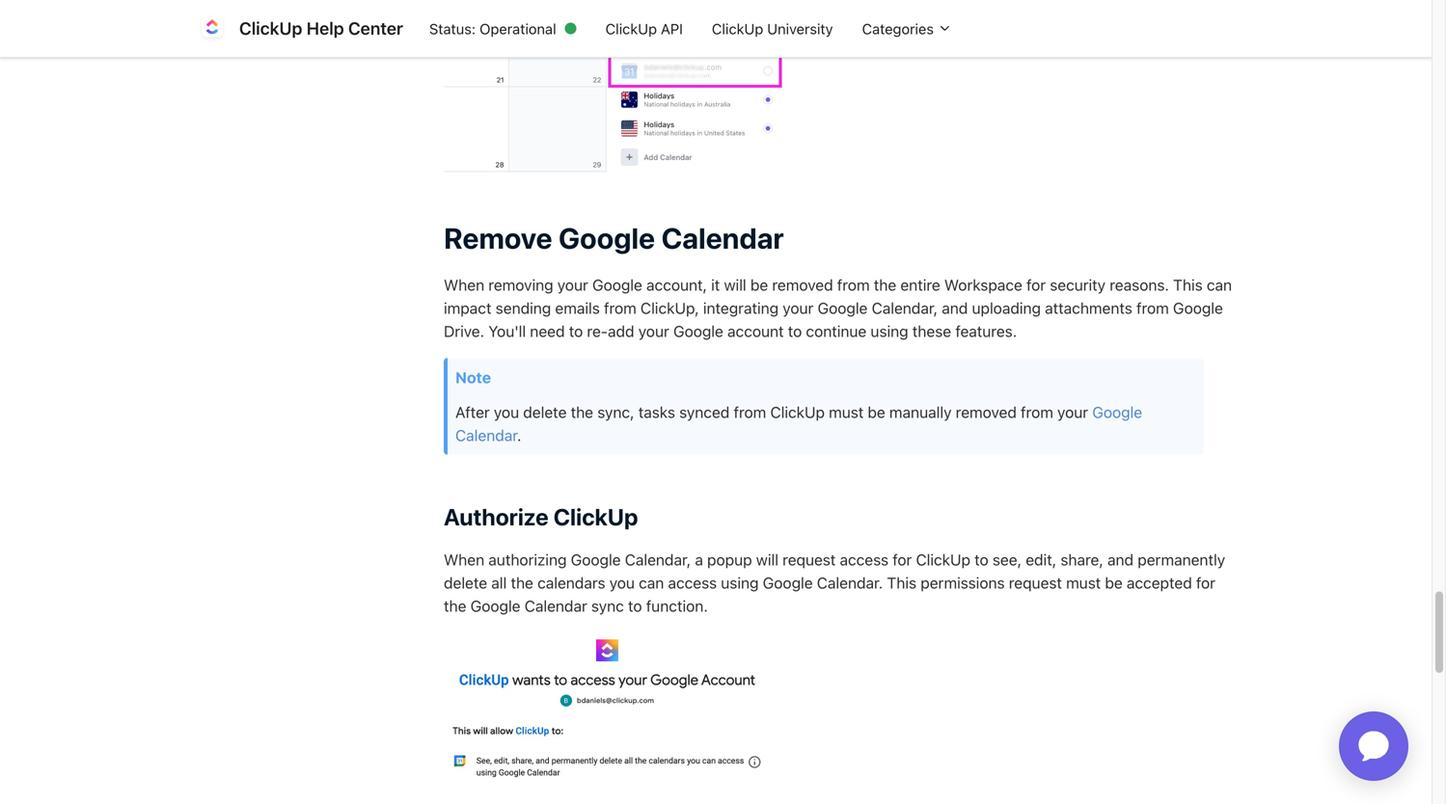 Task type: locate. For each thing, give the bounding box(es) containing it.
after
[[455, 403, 490, 422]]

calendar up it at the top of the page
[[661, 221, 784, 255]]

clickup
[[239, 18, 302, 39], [606, 20, 657, 37], [712, 20, 763, 37], [770, 403, 825, 422], [554, 504, 638, 531], [916, 551, 971, 569]]

your
[[557, 276, 588, 294], [783, 299, 814, 318], [639, 322, 669, 341], [1058, 403, 1088, 422]]

0 horizontal spatial removed
[[772, 276, 833, 294]]

you'll
[[488, 322, 526, 341]]

sync,
[[597, 403, 634, 422]]

0 vertical spatial request
[[783, 551, 836, 569]]

sync
[[591, 597, 624, 616]]

0 horizontal spatial you
[[494, 403, 519, 422]]

will inside 'when removing your google account, it will be removed from the entire workspace for security reasons. this can impact sending emails from clickup, integrating your google calendar, and uploading attachments from google drive. you'll need to re-add your google account to continue using these features.'
[[724, 276, 747, 294]]

you up .
[[494, 403, 519, 422]]

2 horizontal spatial for
[[1196, 574, 1216, 593]]

tasks
[[638, 403, 675, 422]]

1 horizontal spatial for
[[1027, 276, 1046, 294]]

0 vertical spatial and
[[942, 299, 968, 318]]

using left 'these'
[[871, 322, 909, 341]]

removed right manually
[[956, 403, 1017, 422]]

1 vertical spatial calendar
[[455, 427, 517, 445]]

manually
[[890, 403, 952, 422]]

and inside when authorizing google calendar, a popup will request access for clickup to see, edit, share, and permanently delete all the calendars you can access using google calendar. this permissions request must be accepted for the google calendar sync to function.
[[1108, 551, 1134, 569]]

2 vertical spatial for
[[1196, 574, 1216, 593]]

1 vertical spatial must
[[1066, 574, 1101, 593]]

2 when from the top
[[444, 551, 484, 569]]

calendar, down entire
[[872, 299, 938, 318]]

0 vertical spatial removed
[[772, 276, 833, 294]]

re-
[[587, 322, 608, 341]]

calendar,
[[872, 299, 938, 318], [625, 551, 691, 569]]

and
[[942, 299, 968, 318], [1108, 551, 1134, 569]]

impact
[[444, 299, 492, 318]]

features.
[[956, 322, 1017, 341]]

delete
[[523, 403, 567, 422], [444, 574, 487, 593]]

1 horizontal spatial will
[[756, 551, 779, 569]]

1 vertical spatial when
[[444, 551, 484, 569]]

0 vertical spatial delete
[[523, 403, 567, 422]]

authorize
[[444, 504, 549, 531]]

clickup left help
[[239, 18, 302, 39]]

removed
[[772, 276, 833, 294], [956, 403, 1017, 422]]

1 vertical spatial be
[[868, 403, 886, 422]]

entire
[[901, 276, 941, 294]]

access down a
[[668, 574, 717, 593]]

accepted
[[1127, 574, 1192, 593]]

delete left all on the left of the page
[[444, 574, 487, 593]]

edit,
[[1026, 551, 1057, 569]]

access
[[840, 551, 889, 569], [668, 574, 717, 593]]

0 horizontal spatial calendar,
[[625, 551, 691, 569]]

can inside 'when removing your google account, it will be removed from the entire workspace for security reasons. this can impact sending emails from clickup, integrating your google calendar, and uploading attachments from google drive. you'll need to re-add your google account to continue using these features.'
[[1207, 276, 1232, 294]]

sending
[[496, 299, 551, 318]]

calendar.
[[817, 574, 883, 593]]

0 horizontal spatial can
[[639, 574, 664, 593]]

removed up continue
[[772, 276, 833, 294]]

0 horizontal spatial request
[[783, 551, 836, 569]]

1 horizontal spatial access
[[840, 551, 889, 569]]

when down authorize
[[444, 551, 484, 569]]

clickup up calendars
[[554, 504, 638, 531]]

be left manually
[[868, 403, 886, 422]]

0 vertical spatial access
[[840, 551, 889, 569]]

0 vertical spatial using
[[871, 322, 909, 341]]

clickup university
[[712, 20, 833, 37]]

calendar inside when authorizing google calendar, a popup will request access for clickup to see, edit, share, and permanently delete all the calendars you can access using google calendar. this permissions request must be accepted for the google calendar sync to function.
[[525, 597, 587, 616]]

0 horizontal spatial and
[[942, 299, 968, 318]]

1 vertical spatial this
[[887, 574, 917, 593]]

and inside 'when removing your google account, it will be removed from the entire workspace for security reasons. this can impact sending emails from clickup, integrating your google calendar, and uploading attachments from google drive. you'll need to re-add your google account to continue using these features.'
[[942, 299, 968, 318]]

1 horizontal spatial and
[[1108, 551, 1134, 569]]

1 vertical spatial calendar,
[[625, 551, 691, 569]]

1 vertical spatial will
[[756, 551, 779, 569]]

remove
[[444, 221, 552, 255]]

1 horizontal spatial request
[[1009, 574, 1062, 593]]

must down share,
[[1066, 574, 1101, 593]]

1 horizontal spatial removed
[[956, 403, 1017, 422]]

1 horizontal spatial you
[[610, 574, 635, 593]]

delete inside when authorizing google calendar, a popup will request access for clickup to see, edit, share, and permanently delete all the calendars you can access using google calendar. this permissions request must be accepted for the google calendar sync to function.
[[444, 574, 487, 593]]

clickup help center
[[239, 18, 403, 39]]

application
[[1316, 689, 1432, 805]]

clickup api link
[[591, 10, 698, 47]]

request up calendar.
[[783, 551, 836, 569]]

to
[[569, 322, 583, 341], [788, 322, 802, 341], [975, 551, 989, 569], [628, 597, 642, 616]]

from
[[837, 276, 870, 294], [604, 299, 637, 318], [1137, 299, 1169, 318], [734, 403, 766, 422], [1021, 403, 1054, 422]]

using
[[871, 322, 909, 341], [721, 574, 759, 593]]

you up "sync"
[[610, 574, 635, 593]]

2 vertical spatial calendar
[[525, 597, 587, 616]]

when inside 'when removing your google account, it will be removed from the entire workspace for security reasons. this can impact sending emails from clickup, integrating your google calendar, and uploading attachments from google drive. you'll need to re-add your google account to continue using these features.'
[[444, 276, 484, 294]]

will right it at the top of the page
[[724, 276, 747, 294]]

security
[[1050, 276, 1106, 294]]

1 horizontal spatial calendar,
[[872, 299, 938, 318]]

.
[[517, 427, 522, 445]]

1 vertical spatial can
[[639, 574, 664, 593]]

can
[[1207, 276, 1232, 294], [639, 574, 664, 593]]

1 vertical spatial you
[[610, 574, 635, 593]]

can inside when authorizing google calendar, a popup will request access for clickup to see, edit, share, and permanently delete all the calendars you can access using google calendar. this permissions request must be accepted for the google calendar sync to function.
[[639, 574, 664, 593]]

authorizing
[[489, 551, 567, 569]]

1 vertical spatial access
[[668, 574, 717, 593]]

1 horizontal spatial this
[[1173, 276, 1203, 294]]

this right calendar.
[[887, 574, 917, 593]]

calendars
[[538, 574, 606, 593]]

clickup left university
[[712, 20, 763, 37]]

clickup up permissions
[[916, 551, 971, 569]]

can right reasons.
[[1207, 276, 1232, 294]]

1 vertical spatial using
[[721, 574, 759, 593]]

be
[[751, 276, 768, 294], [868, 403, 886, 422], [1105, 574, 1123, 593]]

0 vertical spatial when
[[444, 276, 484, 294]]

0 horizontal spatial this
[[887, 574, 917, 593]]

workspace
[[945, 276, 1023, 294]]

1 horizontal spatial calendar
[[525, 597, 587, 616]]

this right reasons.
[[1173, 276, 1203, 294]]

these
[[913, 322, 952, 341]]

for
[[1027, 276, 1046, 294], [893, 551, 912, 569], [1196, 574, 1216, 593]]

must
[[829, 403, 864, 422], [1066, 574, 1101, 593]]

1 horizontal spatial can
[[1207, 276, 1232, 294]]

1 horizontal spatial using
[[871, 322, 909, 341]]

1 horizontal spatial must
[[1066, 574, 1101, 593]]

this
[[1173, 276, 1203, 294], [887, 574, 917, 593]]

when
[[444, 276, 484, 294], [444, 551, 484, 569]]

this inside when authorizing google calendar, a popup will request access for clickup to see, edit, share, and permanently delete all the calendars you can access using google calendar. this permissions request must be accepted for the google calendar sync to function.
[[887, 574, 917, 593]]

0 vertical spatial must
[[829, 403, 864, 422]]

0 horizontal spatial delete
[[444, 574, 487, 593]]

you
[[494, 403, 519, 422], [610, 574, 635, 593]]

2 horizontal spatial be
[[1105, 574, 1123, 593]]

will
[[724, 276, 747, 294], [756, 551, 779, 569]]

must inside when authorizing google calendar, a popup will request access for clickup to see, edit, share, and permanently delete all the calendars you can access using google calendar. this permissions request must be accepted for the google calendar sync to function.
[[1066, 574, 1101, 593]]

2 vertical spatial be
[[1105, 574, 1123, 593]]

help
[[307, 18, 344, 39]]

google calendar
[[455, 403, 1143, 445]]

authorize clickup
[[444, 504, 638, 531]]

0 horizontal spatial access
[[668, 574, 717, 593]]

request down edit,
[[1009, 574, 1062, 593]]

calendar down after
[[455, 427, 517, 445]]

calendar, left a
[[625, 551, 691, 569]]

calendar inside the google calendar
[[455, 427, 517, 445]]

continue
[[806, 322, 867, 341]]

to left see,
[[975, 551, 989, 569]]

emails
[[555, 299, 600, 318]]

calendar
[[661, 221, 784, 255], [455, 427, 517, 445], [525, 597, 587, 616]]

0 horizontal spatial for
[[893, 551, 912, 569]]

calendar, inside 'when removing your google account, it will be removed from the entire workspace for security reasons. this can impact sending emails from clickup, integrating your google calendar, and uploading attachments from google drive. you'll need to re-add your google account to continue using these features.'
[[872, 299, 938, 318]]

1 horizontal spatial delete
[[523, 403, 567, 422]]

google
[[559, 221, 655, 255], [592, 276, 643, 294], [818, 299, 868, 318], [1173, 299, 1223, 318], [673, 322, 724, 341], [1092, 403, 1143, 422], [571, 551, 621, 569], [763, 574, 813, 593], [470, 597, 521, 616]]

0 vertical spatial be
[[751, 276, 768, 294]]

1 vertical spatial delete
[[444, 574, 487, 593]]

0 horizontal spatial using
[[721, 574, 759, 593]]

to left the 're-'
[[569, 322, 583, 341]]

1 vertical spatial and
[[1108, 551, 1134, 569]]

0 vertical spatial will
[[724, 276, 747, 294]]

0 vertical spatial can
[[1207, 276, 1232, 294]]

0 vertical spatial calendar
[[661, 221, 784, 255]]

access up calendar.
[[840, 551, 889, 569]]

and right share,
[[1108, 551, 1134, 569]]

0 horizontal spatial be
[[751, 276, 768, 294]]

the
[[874, 276, 897, 294], [571, 403, 593, 422], [511, 574, 533, 593], [444, 597, 466, 616]]

google inside the google calendar
[[1092, 403, 1143, 422]]

clickup help help center home page image
[[197, 13, 228, 44]]

0 horizontal spatial will
[[724, 276, 747, 294]]

calendar down calendars
[[525, 597, 587, 616]]

will right popup
[[756, 551, 779, 569]]

0 horizontal spatial must
[[829, 403, 864, 422]]

when up impact
[[444, 276, 484, 294]]

0 vertical spatial you
[[494, 403, 519, 422]]

0 vertical spatial for
[[1027, 276, 1046, 294]]

delete left sync,
[[523, 403, 567, 422]]

0 vertical spatial calendar,
[[872, 299, 938, 318]]

and up 'these'
[[942, 299, 968, 318]]

be up integrating
[[751, 276, 768, 294]]

when authorizing google calendar, a popup will request access for clickup to see, edit, share, and permanently delete all the calendars you can access using google calendar. this permissions request must be accepted for the google calendar sync to function.
[[444, 551, 1226, 616]]

0 horizontal spatial calendar
[[455, 427, 517, 445]]

1 horizontal spatial be
[[868, 403, 886, 422]]

request
[[783, 551, 836, 569], [1009, 574, 1062, 593]]

can up the function.
[[639, 574, 664, 593]]

when inside when authorizing google calendar, a popup will request access for clickup to see, edit, share, and permanently delete all the calendars you can access using google calendar. this permissions request must be accepted for the google calendar sync to function.
[[444, 551, 484, 569]]

using down popup
[[721, 574, 759, 593]]

will inside when authorizing google calendar, a popup will request access for clickup to see, edit, share, and permanently delete all the calendars you can access using google calendar. this permissions request must be accepted for the google calendar sync to function.
[[756, 551, 779, 569]]

permanently
[[1138, 551, 1226, 569]]

1 when from the top
[[444, 276, 484, 294]]

all
[[491, 574, 507, 593]]

share,
[[1061, 551, 1104, 569]]

be left accepted
[[1105, 574, 1123, 593]]

when removing your google account, it will be removed from the entire workspace for security reasons. this can impact sending emails from clickup, integrating your google calendar, and uploading attachments from google drive. you'll need to re-add your google account to continue using these features.
[[444, 276, 1232, 341]]

0 vertical spatial this
[[1173, 276, 1203, 294]]

must left manually
[[829, 403, 864, 422]]



Task type: vqa. For each thing, say whether or not it's contained in the screenshot.
REAL
no



Task type: describe. For each thing, give the bounding box(es) containing it.
when for when removing your google account, it will be removed from the entire workspace for security reasons. this can impact sending emails from clickup, integrating your google calendar, and uploading attachments from google drive. you'll need to re-add your google account to continue using these features.
[[444, 276, 484, 294]]

clickup help center link
[[197, 13, 415, 44]]

a
[[695, 551, 703, 569]]

be inside when authorizing google calendar, a popup will request access for clickup to see, edit, share, and permanently delete all the calendars you can access using google calendar. this permissions request must be accepted for the google calendar sync to function.
[[1105, 574, 1123, 593]]

2023 04 17_10 51 21.png image
[[444, 0, 783, 172]]

it
[[711, 276, 720, 294]]

clickup university link
[[698, 10, 848, 47]]

the inside 'when removing your google account, it will be removed from the entire workspace for security reasons. this can impact sending emails from clickup, integrating your google calendar, and uploading attachments from google drive. you'll need to re-add your google account to continue using these features.'
[[874, 276, 897, 294]]

you inside when authorizing google calendar, a popup will request access for clickup to see, edit, share, and permanently delete all the calendars you can access using google calendar. this permissions request must be accepted for the google calendar sync to function.
[[610, 574, 635, 593]]

1 vertical spatial request
[[1009, 574, 1062, 593]]

to right account
[[788, 322, 802, 341]]

remove google calendar
[[444, 221, 784, 255]]

clickup,
[[641, 299, 699, 318]]

screenshot of the permissions request that appears when enabling the google calendar sync. image
[[444, 634, 782, 805]]

synced
[[679, 403, 730, 422]]

account
[[728, 322, 784, 341]]

center
[[348, 18, 403, 39]]

google calendar link
[[455, 403, 1143, 445]]

api
[[661, 20, 683, 37]]

categories
[[862, 20, 938, 37]]

uploading
[[972, 299, 1041, 318]]

for inside 'when removing your google account, it will be removed from the entire workspace for security reasons. this can impact sending emails from clickup, integrating your google calendar, and uploading attachments from google drive. you'll need to re-add your google account to continue using these features.'
[[1027, 276, 1046, 294]]

clickup api
[[606, 20, 683, 37]]

permissions
[[921, 574, 1005, 593]]

when for when authorizing google calendar, a popup will request access for clickup to see, edit, share, and permanently delete all the calendars you can access using google calendar. this permissions request must be accepted for the google calendar sync to function.
[[444, 551, 484, 569]]

see,
[[993, 551, 1022, 569]]

clickup left api
[[606, 20, 657, 37]]

removing
[[489, 276, 553, 294]]

add
[[608, 322, 634, 341]]

university
[[767, 20, 833, 37]]

1 vertical spatial removed
[[956, 403, 1017, 422]]

drive.
[[444, 322, 484, 341]]

need
[[530, 322, 565, 341]]

popup
[[707, 551, 752, 569]]

after you delete the sync, tasks synced from clickup must be manually removed from your
[[455, 403, 1092, 422]]

reasons.
[[1110, 276, 1169, 294]]

will for popup
[[756, 551, 779, 569]]

using inside when authorizing google calendar, a popup will request access for clickup to see, edit, share, and permanently delete all the calendars you can access using google calendar. this permissions request must be accepted for the google calendar sync to function.
[[721, 574, 759, 593]]

integrating
[[703, 299, 779, 318]]

using inside 'when removing your google account, it will be removed from the entire workspace for security reasons. this can impact sending emails from clickup, integrating your google calendar, and uploading attachments from google drive. you'll need to re-add your google account to continue using these features.'
[[871, 322, 909, 341]]

to right "sync"
[[628, 597, 642, 616]]

status: operational
[[429, 20, 556, 37]]

2 horizontal spatial calendar
[[661, 221, 784, 255]]

function.
[[646, 597, 708, 616]]

calendar, inside when authorizing google calendar, a popup will request access for clickup to see, edit, share, and permanently delete all the calendars you can access using google calendar. this permissions request must be accepted for the google calendar sync to function.
[[625, 551, 691, 569]]

1 vertical spatial for
[[893, 551, 912, 569]]

operational
[[480, 20, 556, 37]]

clickup inside when authorizing google calendar, a popup will request access for clickup to see, edit, share, and permanently delete all the calendars you can access using google calendar. this permissions request must be accepted for the google calendar sync to function.
[[916, 551, 971, 569]]

this inside 'when removing your google account, it will be removed from the entire workspace for security reasons. this can impact sending emails from clickup, integrating your google calendar, and uploading attachments from google drive. you'll need to re-add your google account to continue using these features.'
[[1173, 276, 1203, 294]]

status:
[[429, 20, 476, 37]]

attachments
[[1045, 299, 1133, 318]]

account,
[[647, 276, 707, 294]]

removed inside 'when removing your google account, it will be removed from the entire workspace for security reasons. this can impact sending emails from clickup, integrating your google calendar, and uploading attachments from google drive. you'll need to re-add your google account to continue using these features.'
[[772, 276, 833, 294]]

will for it
[[724, 276, 747, 294]]

clickup down continue
[[770, 403, 825, 422]]

be inside 'when removing your google account, it will be removed from the entire workspace for security reasons. this can impact sending emails from clickup, integrating your google calendar, and uploading attachments from google drive. you'll need to re-add your google account to continue using these features.'
[[751, 276, 768, 294]]

categories button
[[848, 10, 967, 47]]



